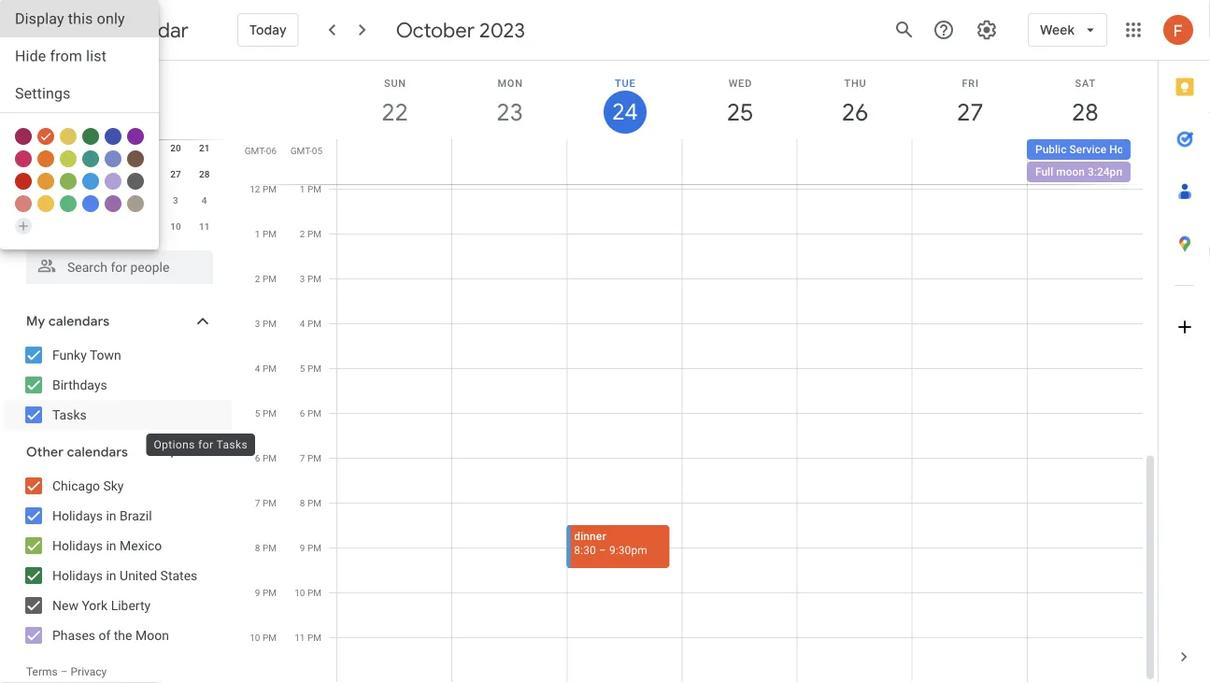 Task type: describe. For each thing, give the bounding box(es) containing it.
calendars for my calendars
[[49, 313, 110, 330]]

1 horizontal spatial 10
[[250, 632, 260, 643]]

6 cell from the left
[[912, 139, 1027, 184]]

week
[[1041, 22, 1075, 38]]

november 6 element
[[50, 215, 72, 237]]

0 vertical spatial 2 pm
[[300, 228, 322, 239]]

2 horizontal spatial 2
[[300, 228, 305, 239]]

25 inside wed 25
[[726, 97, 753, 128]]

holidays in brazil
[[52, 508, 152, 523]]

6 inside row group
[[58, 221, 63, 232]]

cell containing public service holiday
[[1027, 139, 1148, 184]]

2 horizontal spatial 6
[[300, 408, 305, 419]]

11 pm
[[295, 632, 322, 643]]

terms
[[26, 666, 58, 679]]

october
[[396, 17, 475, 43]]

3:24pm
[[1088, 165, 1126, 179]]

terms link
[[26, 666, 58, 679]]

0 horizontal spatial 4 pm
[[255, 363, 277, 374]]

add other calendars image
[[163, 442, 181, 461]]

for
[[198, 438, 214, 452]]

cocoa, set calendar color menu item
[[127, 151, 144, 167]]

11 for 11 pm
[[295, 632, 305, 643]]

chicago sky
[[52, 478, 124, 494]]

1 horizontal spatial 4
[[255, 363, 260, 374]]

other calendars button
[[4, 437, 232, 467]]

18
[[113, 142, 124, 153]]

the
[[114, 628, 132, 643]]

dinner
[[574, 530, 606, 543]]

november 5 element
[[21, 215, 43, 237]]

november 3 element
[[164, 189, 187, 211]]

row containing public service holiday
[[329, 139, 1158, 184]]

28 inside row group
[[199, 168, 210, 179]]

of
[[99, 628, 111, 643]]

17
[[84, 142, 95, 153]]

add custom color menu item
[[15, 218, 32, 235]]

22 inside 22 "element"
[[27, 168, 37, 179]]

1 horizontal spatial 9
[[300, 542, 305, 553]]

main drawer image
[[22, 19, 45, 41]]

24 link
[[604, 91, 647, 134]]

05
[[312, 145, 323, 156]]

calendar heading
[[101, 17, 189, 43]]

gmt-05
[[291, 145, 323, 156]]

settings menu image
[[976, 19, 998, 41]]

2 horizontal spatial 5
[[300, 363, 305, 374]]

my
[[26, 313, 45, 330]]

wed
[[729, 77, 753, 89]]

calendar list entry. element
[[0, 0, 159, 250]]

sun
[[384, 77, 407, 89]]

1 vertical spatial 9
[[255, 587, 260, 598]]

1 horizontal spatial 4 pm
[[300, 318, 322, 329]]

service
[[1070, 143, 1107, 156]]

0 vertical spatial 7
[[300, 452, 305, 464]]

cobalt, set calendar color menu item
[[82, 195, 99, 212]]

avocado, set calendar color menu item
[[60, 151, 77, 167]]

1 horizontal spatial 6 pm
[[300, 408, 322, 419]]

1 horizontal spatial 1
[[255, 228, 260, 239]]

1 vertical spatial 3 pm
[[255, 318, 277, 329]]

2 vertical spatial 2
[[255, 273, 260, 284]]

sage, set calendar color menu item
[[60, 195, 77, 212]]

1 menu item from the top
[[0, 0, 159, 37]]

chicago
[[52, 478, 100, 494]]

1 vertical spatial 4
[[300, 318, 305, 329]]

5 inside november 5 element
[[29, 221, 35, 232]]

24 cell
[[75, 161, 104, 187]]

0 vertical spatial 7 pm
[[300, 452, 322, 464]]

0 horizontal spatial 7
[[255, 497, 260, 509]]

0 horizontal spatial 5 pm
[[255, 408, 277, 419]]

8:30
[[574, 544, 596, 557]]

tangerine, set calendar color menu item
[[37, 128, 54, 145]]

0 vertical spatial 3
[[173, 194, 178, 206]]

2 horizontal spatial 3
[[300, 273, 305, 284]]

0 vertical spatial 22
[[380, 97, 407, 128]]

3 cell from the left
[[567, 139, 682, 184]]

1 vertical spatial 1 pm
[[255, 228, 277, 239]]

liberty
[[111, 598, 151, 613]]

amethyst, set calendar color menu item
[[105, 195, 122, 212]]

grid containing 22
[[239, 61, 1158, 683]]

holidays in mexico
[[52, 538, 162, 553]]

19 element
[[136, 136, 158, 159]]

11 for 11
[[199, 221, 210, 232]]

funky
[[52, 347, 87, 363]]

1 vertical spatial 6 pm
[[255, 452, 277, 464]]

1 vertical spatial tasks
[[216, 438, 248, 452]]

1 horizontal spatial 5
[[255, 408, 260, 419]]

calendar list entry. list box
[[0, 0, 159, 113]]

calendar
[[105, 17, 189, 43]]

birthdays
[[52, 377, 107, 393]]

3 menu item from the top
[[0, 75, 159, 112]]

mon 23
[[496, 77, 523, 128]]

my calendars
[[26, 313, 110, 330]]

public service holiday full moon 3:24pm
[[1036, 143, 1148, 179]]

phases of the moon
[[52, 628, 169, 643]]

banana, set calendar color menu item
[[37, 195, 54, 212]]

27 link
[[949, 91, 992, 134]]

basil, set calendar color menu item
[[82, 128, 99, 145]]

2 cell from the left
[[452, 139, 567, 184]]

0 vertical spatial 8 pm
[[300, 497, 322, 509]]

week button
[[1028, 7, 1108, 52]]

row containing 5
[[18, 213, 219, 239]]

tue
[[615, 77, 636, 89]]

23 link
[[489, 91, 532, 134]]

town
[[90, 347, 121, 363]]

4 inside 'row'
[[202, 194, 207, 206]]

pumpkin, set calendar color menu item
[[37, 151, 54, 167]]

27 inside "element"
[[170, 168, 181, 179]]

mon
[[498, 77, 523, 89]]

wisteria, set calendar color menu item
[[105, 173, 122, 190]]

public service holiday button
[[1027, 139, 1148, 160]]

terms – privacy
[[26, 666, 107, 679]]

0 horizontal spatial 7 pm
[[255, 497, 277, 509]]

0 vertical spatial 10 pm
[[295, 587, 322, 598]]

20 element
[[164, 136, 187, 159]]

29 element
[[21, 189, 43, 211]]

in for mexico
[[106, 538, 116, 553]]

12 pm
[[250, 183, 277, 194]]

15
[[27, 142, 37, 153]]

30
[[56, 194, 66, 206]]

new
[[52, 598, 78, 613]]

my calendars button
[[4, 307, 232, 337]]

today
[[250, 22, 287, 38]]

tomato, set calendar color menu item
[[15, 173, 32, 190]]

28 link
[[1064, 91, 1107, 134]]

1 vertical spatial 8
[[255, 542, 260, 553]]

20
[[170, 142, 181, 153]]

1 vertical spatial 10 pm
[[250, 632, 277, 643]]

row containing 29
[[18, 187, 219, 213]]

november 8 element
[[107, 215, 129, 237]]

16
[[56, 142, 66, 153]]

sun 22
[[380, 77, 407, 128]]

today button
[[237, 7, 299, 52]]

1 horizontal spatial 3 pm
[[300, 273, 322, 284]]

22 link
[[374, 91, 417, 134]]

0 vertical spatial 5 pm
[[300, 363, 322, 374]]



Task type: locate. For each thing, give the bounding box(es) containing it.
2 pm
[[300, 228, 322, 239], [255, 273, 277, 284]]

1 horizontal spatial 25
[[726, 97, 753, 128]]

october 2023
[[396, 17, 525, 43]]

row group
[[18, 82, 219, 239]]

tasks list item
[[4, 400, 232, 430]]

new york liberty
[[52, 598, 151, 613]]

17 element
[[78, 136, 101, 159]]

november 4 element
[[193, 189, 216, 211]]

28
[[1071, 97, 1098, 128], [199, 168, 210, 179]]

1 left the birch, set calendar color menu item
[[116, 194, 121, 206]]

public
[[1036, 143, 1067, 156]]

1 pm
[[300, 183, 322, 194], [255, 228, 277, 239]]

1 vertical spatial 2 pm
[[255, 273, 277, 284]]

10 up 11 pm
[[295, 587, 305, 598]]

26 down thu
[[841, 97, 868, 128]]

27 down '20'
[[170, 168, 181, 179]]

radicchio, set calendar color menu item
[[15, 128, 32, 145]]

gmt- up 12
[[245, 145, 266, 156]]

0 horizontal spatial 9 pm
[[255, 587, 277, 598]]

calendars up funky town
[[49, 313, 110, 330]]

27
[[956, 97, 983, 128], [170, 168, 181, 179]]

– right the 8:30
[[599, 544, 607, 557]]

1 horizontal spatial 3
[[255, 318, 260, 329]]

1 horizontal spatial 22
[[380, 97, 407, 128]]

0 horizontal spatial 4
[[202, 194, 207, 206]]

5 pm
[[300, 363, 322, 374], [255, 408, 277, 419]]

2 menu item from the top
[[0, 37, 159, 75]]

1 pm down 12 pm
[[255, 228, 277, 239]]

0 vertical spatial 9
[[300, 542, 305, 553]]

0 horizontal spatial gmt-
[[245, 145, 266, 156]]

1 vertical spatial 11
[[295, 632, 305, 643]]

0 vertical spatial 23
[[496, 97, 522, 128]]

27 element
[[164, 163, 187, 185]]

26 element
[[136, 163, 158, 185]]

november 7 element
[[78, 215, 101, 237]]

23 inside the mon 23
[[496, 97, 522, 128]]

22 down cherry blossom, set calendar color menu item
[[27, 168, 37, 179]]

1 horizontal spatial 23
[[496, 97, 522, 128]]

9 pm
[[300, 542, 322, 553], [255, 587, 277, 598]]

0 vertical spatial 2
[[144, 194, 150, 206]]

1 vertical spatial 8 pm
[[255, 542, 277, 553]]

1 vertical spatial 7 pm
[[255, 497, 277, 509]]

3 holidays from the top
[[52, 568, 103, 583]]

calendars for other calendars
[[67, 444, 128, 461]]

gmt-
[[245, 145, 266, 156], [291, 145, 312, 156]]

menu item
[[0, 0, 159, 37], [0, 37, 159, 75], [0, 75, 159, 112]]

5 cell from the left
[[797, 139, 912, 184]]

tue 24
[[611, 77, 637, 127]]

25
[[726, 97, 753, 128], [113, 168, 124, 179]]

22 element
[[21, 163, 43, 185]]

other
[[26, 444, 64, 461]]

–
[[599, 544, 607, 557], [60, 666, 68, 679]]

0 horizontal spatial 27
[[170, 168, 181, 179]]

23 inside 'row'
[[56, 168, 66, 179]]

2 in from the top
[[106, 538, 116, 553]]

0 horizontal spatial 10 pm
[[250, 632, 277, 643]]

holidays down holidays in brazil
[[52, 538, 103, 553]]

0 vertical spatial –
[[599, 544, 607, 557]]

sky
[[103, 478, 124, 494]]

holidays in united states
[[52, 568, 198, 583]]

blueberry, set calendar color menu item
[[105, 128, 122, 145]]

23 down 'avocado, set calendar color' menu item
[[56, 168, 66, 179]]

2 vertical spatial 5
[[255, 408, 260, 419]]

0 vertical spatial 9 pm
[[300, 542, 322, 553]]

7 cell from the left
[[1027, 139, 1148, 184]]

06
[[266, 145, 277, 156]]

2 vertical spatial in
[[106, 568, 116, 583]]

2 pm down 12 pm
[[255, 273, 277, 284]]

1 gmt- from the left
[[245, 145, 266, 156]]

phases
[[52, 628, 95, 643]]

25 down wed
[[726, 97, 753, 128]]

gmt- for 06
[[245, 145, 266, 156]]

21 element
[[193, 136, 216, 159]]

1 vertical spatial in
[[106, 538, 116, 553]]

november 10 element
[[164, 215, 187, 237]]

pm
[[263, 183, 277, 194], [308, 183, 322, 194], [263, 228, 277, 239], [308, 228, 322, 239], [263, 273, 277, 284], [308, 273, 322, 284], [263, 318, 277, 329], [308, 318, 322, 329], [263, 363, 277, 374], [308, 363, 322, 374], [263, 408, 277, 419], [308, 408, 322, 419], [263, 452, 277, 464], [308, 452, 322, 464], [263, 497, 277, 509], [308, 497, 322, 509], [263, 542, 277, 553], [308, 542, 322, 553], [263, 587, 277, 598], [308, 587, 322, 598], [263, 632, 277, 643], [308, 632, 322, 643]]

states
[[160, 568, 198, 583]]

1 horizontal spatial 5 pm
[[300, 363, 322, 374]]

mango, set calendar color menu item
[[37, 173, 54, 190]]

holidays down chicago
[[52, 508, 103, 523]]

1 vertical spatial 28
[[199, 168, 210, 179]]

– right terms link
[[60, 666, 68, 679]]

0 vertical spatial 25
[[726, 97, 753, 128]]

0 vertical spatial 6
[[58, 221, 63, 232]]

0 horizontal spatial –
[[60, 666, 68, 679]]

other calendars list
[[4, 471, 232, 651]]

1 vertical spatial 22
[[27, 168, 37, 179]]

thu 26
[[841, 77, 868, 128]]

row containing 15
[[18, 135, 219, 161]]

options
[[154, 438, 195, 452]]

12
[[250, 183, 260, 194]]

11
[[199, 221, 210, 232], [295, 632, 305, 643]]

thu
[[845, 77, 867, 89]]

25 inside 'row'
[[113, 168, 124, 179]]

9
[[300, 542, 305, 553], [255, 587, 260, 598]]

6
[[58, 221, 63, 232], [300, 408, 305, 419], [255, 452, 260, 464]]

november 1 element
[[107, 189, 129, 211]]

gmt- right 06
[[291, 145, 312, 156]]

eucalyptus, set calendar color menu item
[[82, 151, 99, 167]]

holidays up new
[[52, 568, 103, 583]]

Search for people text field
[[37, 251, 202, 284]]

graphite, set calendar color menu item
[[127, 173, 144, 190]]

5
[[29, 221, 35, 232], [300, 363, 305, 374], [255, 408, 260, 419]]

None search field
[[0, 243, 232, 284]]

1 horizontal spatial 9 pm
[[300, 542, 322, 553]]

calendars up chicago sky
[[67, 444, 128, 461]]

31 element
[[78, 189, 101, 211]]

1 vertical spatial 3
[[300, 273, 305, 284]]

1 vertical spatial 25
[[113, 168, 124, 179]]

peacock, set calendar color menu item
[[82, 173, 99, 190]]

in for brazil
[[106, 508, 116, 523]]

16 element
[[50, 136, 72, 159]]

10 pm up 11 pm
[[295, 587, 322, 598]]

in left mexico
[[106, 538, 116, 553]]

0 horizontal spatial 1
[[116, 194, 121, 206]]

0 horizontal spatial 9
[[255, 587, 260, 598]]

my calendars list
[[4, 340, 232, 430]]

0 horizontal spatial 28
[[199, 168, 210, 179]]

10 left 11 pm
[[250, 632, 260, 643]]

0 vertical spatial 4
[[202, 194, 207, 206]]

sat 28
[[1071, 77, 1098, 128]]

tasks inside tasks list item
[[52, 407, 87, 423]]

2 horizontal spatial 1
[[300, 183, 305, 194]]

– inside dinner 8:30 – 9:30pm
[[599, 544, 607, 557]]

full
[[1036, 165, 1054, 179]]

24, today element
[[78, 163, 101, 185]]

1 horizontal spatial 1 pm
[[300, 183, 322, 194]]

0 vertical spatial 5
[[29, 221, 35, 232]]

1 vertical spatial 7
[[255, 497, 260, 509]]

calendar element
[[60, 11, 189, 52]]

31
[[84, 194, 95, 206]]

4 cell from the left
[[682, 139, 797, 184]]

dinner 8:30 – 9:30pm
[[574, 530, 648, 557]]

1 horizontal spatial 27
[[956, 97, 983, 128]]

holidays for holidays in brazil
[[52, 508, 103, 523]]

1 horizontal spatial 11
[[295, 632, 305, 643]]

0 vertical spatial 24
[[611, 97, 637, 127]]

1 pm down gmt-05
[[300, 183, 322, 194]]

row
[[18, 135, 219, 161], [329, 139, 1158, 184], [18, 161, 219, 187], [18, 187, 219, 213], [18, 213, 219, 239]]

26 link
[[834, 91, 877, 134]]

gmt-06
[[245, 145, 277, 156]]

10 pm left 11 pm
[[250, 632, 277, 643]]

0 vertical spatial 4 pm
[[300, 318, 322, 329]]

6 pm
[[300, 408, 322, 419], [255, 452, 277, 464]]

21
[[199, 142, 210, 153]]

2 horizontal spatial 4
[[300, 318, 305, 329]]

november 2 element
[[136, 189, 158, 211]]

23 element
[[50, 163, 72, 185]]

1 vertical spatial 5
[[300, 363, 305, 374]]

1 vertical spatial 5 pm
[[255, 408, 277, 419]]

fri
[[962, 77, 980, 89]]

1
[[300, 183, 305, 194], [116, 194, 121, 206], [255, 228, 260, 239]]

0 horizontal spatial 2
[[144, 194, 150, 206]]

2 vertical spatial holidays
[[52, 568, 103, 583]]

0 vertical spatial 1 pm
[[300, 183, 322, 194]]

1 horizontal spatial –
[[599, 544, 607, 557]]

1 down gmt-05
[[300, 183, 305, 194]]

gmt- for 05
[[291, 145, 312, 156]]

28 element
[[193, 163, 216, 185]]

in left the united
[[106, 568, 116, 583]]

1 vertical spatial 4 pm
[[255, 363, 277, 374]]

25 element
[[107, 163, 129, 185]]

cherry blossom, set calendar color menu item
[[15, 151, 32, 167]]

10 down november 3 element on the left
[[170, 221, 181, 232]]

0 vertical spatial holidays
[[52, 508, 103, 523]]

2 gmt- from the left
[[291, 145, 312, 156]]

10
[[170, 221, 181, 232], [295, 587, 305, 598], [250, 632, 260, 643]]

1 horizontal spatial 28
[[1071, 97, 1098, 128]]

cell
[[337, 139, 452, 184], [452, 139, 567, 184], [567, 139, 682, 184], [682, 139, 797, 184], [797, 139, 912, 184], [912, 139, 1027, 184], [1027, 139, 1148, 184]]

tasks down birthdays
[[52, 407, 87, 423]]

2 right the birch, set calendar color menu item
[[144, 194, 150, 206]]

10 inside november 10 element
[[170, 221, 181, 232]]

28 down 21
[[199, 168, 210, 179]]

row group containing 15
[[18, 82, 219, 239]]

privacy link
[[71, 666, 107, 679]]

28 down sat
[[1071, 97, 1098, 128]]

tab list
[[1159, 61, 1211, 631]]

november 11 element
[[193, 215, 216, 237]]

grape, set calendar color menu item
[[127, 128, 144, 145]]

other calendars
[[26, 444, 128, 461]]

holidays for holidays in united states
[[52, 568, 103, 583]]

0 horizontal spatial tasks
[[52, 407, 87, 423]]

2 vertical spatial 3
[[255, 318, 260, 329]]

united
[[120, 568, 157, 583]]

mexico
[[120, 538, 162, 553]]

grid
[[239, 61, 1158, 683]]

1 vertical spatial 9 pm
[[255, 587, 277, 598]]

0 horizontal spatial 5
[[29, 221, 35, 232]]

wed 25
[[726, 77, 753, 128]]

0 horizontal spatial 6
[[58, 221, 63, 232]]

brazil
[[120, 508, 152, 523]]

0 horizontal spatial 8 pm
[[255, 542, 277, 553]]

full moon 3:24pm button
[[1027, 162, 1131, 182]]

0 horizontal spatial 24
[[84, 168, 95, 179]]

pistachio, set calendar color menu item
[[60, 173, 77, 190]]

2 vertical spatial 6
[[255, 452, 260, 464]]

1 vertical spatial 2
[[300, 228, 305, 239]]

lavender, set calendar color menu item
[[105, 151, 122, 167]]

sat
[[1076, 77, 1097, 89]]

row containing 22
[[18, 161, 219, 187]]

1 horizontal spatial 26
[[841, 97, 868, 128]]

0 horizontal spatial 26
[[142, 168, 152, 179]]

moon
[[1057, 165, 1085, 179]]

0 vertical spatial 10
[[170, 221, 181, 232]]

1 vertical spatial 24
[[84, 168, 95, 179]]

26 down the cocoa, set calendar color menu item
[[142, 168, 152, 179]]

1 vertical spatial 27
[[170, 168, 181, 179]]

27 down "fri"
[[956, 97, 983, 128]]

10 pm
[[295, 587, 322, 598], [250, 632, 277, 643]]

24
[[611, 97, 637, 127], [84, 168, 95, 179]]

18 element
[[107, 136, 129, 159]]

23 down mon
[[496, 97, 522, 128]]

1 vertical spatial 10
[[295, 587, 305, 598]]

25 link
[[719, 91, 762, 134]]

flamingo, set calendar color menu item
[[15, 195, 32, 212]]

1 vertical spatial –
[[60, 666, 68, 679]]

9:30pm
[[609, 544, 648, 557]]

29
[[27, 194, 37, 206]]

24 down eucalyptus, set calendar color menu item
[[84, 168, 95, 179]]

1 vertical spatial 26
[[142, 168, 152, 179]]

0 horizontal spatial 22
[[27, 168, 37, 179]]

30 element
[[50, 189, 72, 211]]

2 down gmt-05
[[300, 228, 305, 239]]

1 holidays from the top
[[52, 508, 103, 523]]

calendars inside dropdown button
[[67, 444, 128, 461]]

1 down 12
[[255, 228, 260, 239]]

15 element
[[21, 136, 43, 159]]

0 vertical spatial 27
[[956, 97, 983, 128]]

3
[[173, 194, 178, 206], [300, 273, 305, 284], [255, 318, 260, 329]]

0 vertical spatial 8
[[300, 497, 305, 509]]

19
[[142, 142, 152, 153]]

tasks right for
[[216, 438, 248, 452]]

2 down 12
[[255, 273, 260, 284]]

8 pm
[[300, 497, 322, 509], [255, 542, 277, 553]]

25 down lavender, set calendar color menu item
[[113, 168, 124, 179]]

options for tasks
[[154, 438, 248, 452]]

1 in from the top
[[106, 508, 116, 523]]

calendars inside dropdown button
[[49, 313, 110, 330]]

york
[[82, 598, 108, 613]]

holiday
[[1110, 143, 1148, 156]]

0 horizontal spatial 11
[[199, 221, 210, 232]]

2 holidays from the top
[[52, 538, 103, 553]]

1 vertical spatial 6
[[300, 408, 305, 419]]

1 horizontal spatial 10 pm
[[295, 587, 322, 598]]

citron, set calendar color menu item
[[60, 128, 77, 145]]

calendars
[[49, 313, 110, 330], [67, 444, 128, 461]]

1 horizontal spatial gmt-
[[291, 145, 312, 156]]

0 horizontal spatial 23
[[56, 168, 66, 179]]

0 vertical spatial 28
[[1071, 97, 1098, 128]]

3 in from the top
[[106, 568, 116, 583]]

2023
[[480, 17, 525, 43]]

in left brazil
[[106, 508, 116, 523]]

privacy
[[71, 666, 107, 679]]

22 down sun
[[380, 97, 407, 128]]

1 horizontal spatial 24
[[611, 97, 637, 127]]

1 horizontal spatial 2 pm
[[300, 228, 322, 239]]

24 inside 24, today element
[[84, 168, 95, 179]]

1 horizontal spatial 7
[[300, 452, 305, 464]]

funky town
[[52, 347, 121, 363]]

24 down tue at the top of page
[[611, 97, 637, 127]]

moon
[[136, 628, 169, 643]]

fri 27
[[956, 77, 983, 128]]

birch, set calendar color menu item
[[127, 195, 144, 212]]

1 horizontal spatial 8 pm
[[300, 497, 322, 509]]

1 cell from the left
[[337, 139, 452, 184]]

2 vertical spatial 10
[[250, 632, 260, 643]]

november 9 element
[[136, 215, 158, 237]]

2 pm down gmt-05
[[300, 228, 322, 239]]

26
[[841, 97, 868, 128], [142, 168, 152, 179]]

2 horizontal spatial 10
[[295, 587, 305, 598]]

holidays for holidays in mexico
[[52, 538, 103, 553]]

in for united
[[106, 568, 116, 583]]



Task type: vqa. For each thing, say whether or not it's contained in the screenshot.
November 6 element
yes



